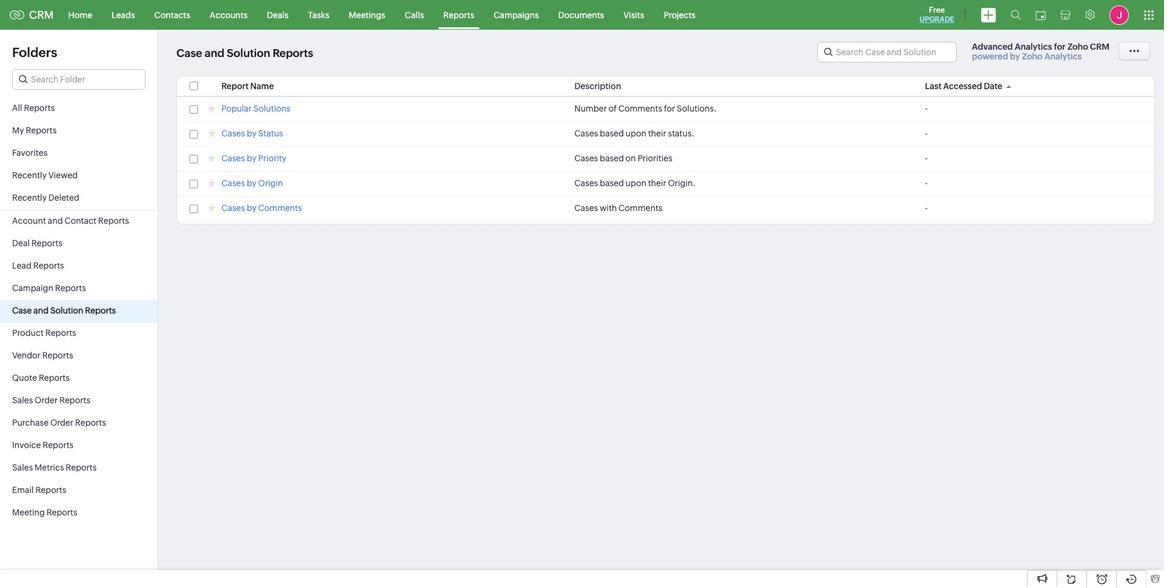 Task type: describe. For each thing, give the bounding box(es) containing it.
sales for sales metrics reports
[[12, 463, 33, 472]]

reports right calls
[[443, 10, 474, 20]]

recently for recently deleted
[[12, 193, 47, 203]]

0 vertical spatial case
[[176, 47, 202, 60]]

all
[[12, 103, 22, 113]]

product reports
[[12, 328, 76, 338]]

and for the case and solution reports link at left bottom
[[33, 306, 49, 315]]

cases based upon their status.
[[575, 129, 695, 138]]

cases by comments
[[221, 203, 302, 213]]

reports right the all
[[24, 103, 55, 113]]

free
[[929, 5, 945, 15]]

based for cases based upon their origin.
[[600, 178, 624, 188]]

invoice
[[12, 440, 41, 450]]

their for origin.
[[648, 178, 666, 188]]

account and contact reports
[[12, 216, 129, 226]]

favorites link
[[0, 143, 158, 165]]

their for status.
[[648, 129, 666, 138]]

reports right the my at left top
[[26, 126, 57, 135]]

meeting
[[12, 508, 45, 517]]

viewed
[[48, 170, 78, 180]]

sales for sales order reports
[[12, 395, 33, 405]]

reports down the case and solution reports link at left bottom
[[45, 328, 76, 338]]

0 vertical spatial case and solution reports
[[176, 47, 313, 60]]

all reports link
[[0, 98, 158, 120]]

advanced analytics for zoho crm powered by zoho analytics
[[972, 42, 1110, 61]]

reports down deals
[[273, 47, 313, 60]]

purchase order reports
[[12, 418, 106, 428]]

product reports link
[[0, 323, 158, 345]]

meeting reports link
[[0, 502, 158, 525]]

sales metrics reports link
[[0, 457, 158, 480]]

date
[[984, 81, 1003, 91]]

reports inside 'link'
[[42, 351, 73, 360]]

leads link
[[102, 0, 145, 29]]

reports down quote reports link
[[59, 395, 90, 405]]

of
[[609, 104, 617, 113]]

accounts
[[210, 10, 248, 20]]

sales metrics reports
[[12, 463, 97, 472]]

profile element
[[1103, 0, 1136, 29]]

documents
[[558, 10, 604, 20]]

priority
[[258, 153, 286, 163]]

projects
[[664, 10, 696, 20]]

comments for with
[[619, 203, 663, 213]]

accounts link
[[200, 0, 257, 29]]

reports down sales order reports link
[[75, 418, 106, 428]]

reports down campaign reports link
[[85, 306, 116, 315]]

free upgrade
[[920, 5, 955, 24]]

vendor
[[12, 351, 41, 360]]

cases for cases based on priorities
[[575, 153, 598, 163]]

description
[[575, 81, 621, 91]]

based for cases based upon their status.
[[600, 129, 624, 138]]

upon for status.
[[626, 129, 647, 138]]

search element
[[1004, 0, 1029, 30]]

for inside advanced analytics for zoho crm powered by zoho analytics
[[1054, 42, 1066, 52]]

deal reports
[[12, 238, 62, 248]]

report name
[[221, 81, 274, 91]]

reports down email reports link
[[46, 508, 77, 517]]

Search Case and Solution Reports text field
[[818, 42, 956, 62]]

cases for cases by priority
[[221, 153, 245, 163]]

lead reports
[[12, 261, 64, 270]]

based for cases based on priorities
[[600, 153, 624, 163]]

my
[[12, 126, 24, 135]]

0 vertical spatial crm
[[29, 8, 54, 21]]

quote reports
[[12, 373, 70, 383]]

email
[[12, 485, 34, 495]]

deals link
[[257, 0, 298, 29]]

deal
[[12, 238, 30, 248]]

Search Folder text field
[[13, 70, 145, 89]]

order for sales
[[35, 395, 58, 405]]

upon for origin.
[[626, 178, 647, 188]]

visits
[[624, 10, 644, 20]]

reports inside "link"
[[33, 261, 64, 270]]

sales order reports
[[12, 395, 90, 405]]

account
[[12, 216, 46, 226]]

leads
[[112, 10, 135, 20]]

campaign reports
[[12, 283, 86, 293]]

profile image
[[1110, 5, 1129, 25]]

and for account and contact reports link
[[48, 216, 63, 226]]

calls
[[405, 10, 424, 20]]

quote
[[12, 373, 37, 383]]

- for origin.
[[925, 178, 928, 188]]

cases with comments
[[575, 203, 663, 213]]

all reports
[[12, 103, 55, 113]]

origin
[[258, 178, 283, 188]]

meetings link
[[339, 0, 395, 29]]

by for cases based upon their origin.
[[247, 178, 257, 188]]

by for cases with comments
[[247, 203, 257, 213]]

vendor reports link
[[0, 345, 158, 368]]

on
[[626, 153, 636, 163]]

cases for cases based upon their origin.
[[575, 178, 598, 188]]

by for cases based on priorities
[[247, 153, 257, 163]]

cases by status link
[[221, 129, 283, 140]]

reports down metrics
[[35, 485, 66, 495]]

with
[[600, 203, 617, 213]]

tasks
[[308, 10, 329, 20]]

email reports
[[12, 485, 66, 495]]

0 horizontal spatial zoho
[[1022, 52, 1043, 61]]

reports down lead reports "link"
[[55, 283, 86, 293]]

quote reports link
[[0, 368, 158, 390]]

reports down invoice reports link
[[66, 463, 97, 472]]

invoice reports link
[[0, 435, 158, 457]]

cases based on priorities
[[575, 153, 673, 163]]

number of comments for solutions.
[[575, 104, 717, 113]]

metrics
[[35, 463, 64, 472]]

calendar image
[[1036, 10, 1046, 20]]



Task type: vqa. For each thing, say whether or not it's contained in the screenshot.


Task type: locate. For each thing, give the bounding box(es) containing it.
recently viewed
[[12, 170, 78, 180]]

tasks link
[[298, 0, 339, 29]]

solutions
[[253, 104, 290, 113]]

1 horizontal spatial case
[[176, 47, 202, 60]]

by down cases by origin link
[[247, 203, 257, 213]]

and
[[205, 47, 224, 60], [48, 216, 63, 226], [33, 306, 49, 315]]

reports up campaign reports
[[33, 261, 64, 270]]

cases for cases based upon their status.
[[575, 129, 598, 138]]

accessed
[[943, 81, 982, 91]]

meeting reports
[[12, 508, 77, 517]]

order down quote reports
[[35, 395, 58, 405]]

comments down cases based upon their origin.
[[619, 203, 663, 213]]

case up product
[[12, 306, 32, 315]]

documents link
[[549, 0, 614, 29]]

1 vertical spatial their
[[648, 178, 666, 188]]

cases up 'cases with comments' at the top of page
[[575, 178, 598, 188]]

sales down the quote in the left of the page
[[12, 395, 33, 405]]

1 horizontal spatial zoho
[[1068, 42, 1088, 52]]

1 vertical spatial solution
[[50, 306, 83, 315]]

- for status.
[[925, 129, 928, 138]]

0 vertical spatial based
[[600, 129, 624, 138]]

2 their from the top
[[648, 178, 666, 188]]

0 vertical spatial upon
[[626, 129, 647, 138]]

1 vertical spatial order
[[50, 418, 73, 428]]

by right powered
[[1010, 52, 1020, 61]]

lead reports link
[[0, 255, 158, 278]]

and up product reports
[[33, 306, 49, 315]]

1 vertical spatial sales
[[12, 463, 33, 472]]

0 horizontal spatial solution
[[50, 306, 83, 315]]

by inside cases by origin link
[[247, 178, 257, 188]]

purchase
[[12, 418, 49, 428]]

by left origin
[[247, 178, 257, 188]]

0 vertical spatial their
[[648, 129, 666, 138]]

recently for recently viewed
[[12, 170, 47, 180]]

product
[[12, 328, 44, 338]]

1 vertical spatial based
[[600, 153, 624, 163]]

0 vertical spatial for
[[1054, 42, 1066, 52]]

recently deleted link
[[0, 187, 158, 210]]

0 vertical spatial and
[[205, 47, 224, 60]]

2 upon from the top
[[626, 178, 647, 188]]

home link
[[59, 0, 102, 29]]

account and contact reports link
[[0, 210, 158, 233]]

cases down cases by priority link
[[221, 178, 245, 188]]

cases based upon their origin.
[[575, 178, 696, 188]]

vendor reports
[[12, 351, 73, 360]]

1 upon from the top
[[626, 129, 647, 138]]

recently down favorites
[[12, 170, 47, 180]]

0 vertical spatial recently
[[12, 170, 47, 180]]

cases by priority link
[[221, 153, 286, 165]]

based down of
[[600, 129, 624, 138]]

recently viewed link
[[0, 165, 158, 187]]

purchase order reports link
[[0, 412, 158, 435]]

powered
[[972, 52, 1008, 61]]

comments for of
[[619, 104, 662, 113]]

cases down popular
[[221, 129, 245, 138]]

order inside 'purchase order reports' link
[[50, 418, 73, 428]]

sales order reports link
[[0, 390, 158, 412]]

origin.
[[668, 178, 696, 188]]

case down contacts
[[176, 47, 202, 60]]

1 sales from the top
[[12, 395, 33, 405]]

cases down cases by origin link
[[221, 203, 245, 213]]

contact
[[65, 216, 96, 226]]

and down deleted
[[48, 216, 63, 226]]

cases down cases by status link
[[221, 153, 245, 163]]

cases by priority
[[221, 153, 286, 163]]

sales up email
[[12, 463, 33, 472]]

popular solutions link
[[221, 104, 290, 115]]

search image
[[1011, 10, 1021, 20]]

popular solutions
[[221, 104, 290, 113]]

cases down number
[[575, 129, 598, 138]]

their left status. on the right top
[[648, 129, 666, 138]]

report
[[221, 81, 249, 91]]

meetings
[[349, 10, 386, 20]]

upon down on
[[626, 178, 647, 188]]

campaign
[[12, 283, 53, 293]]

by left status
[[247, 129, 257, 138]]

upgrade
[[920, 15, 955, 24]]

home
[[68, 10, 92, 20]]

1 vertical spatial recently
[[12, 193, 47, 203]]

1 horizontal spatial for
[[1054, 42, 1066, 52]]

3 - from the top
[[925, 153, 928, 163]]

by inside cases by priority link
[[247, 153, 257, 163]]

invoice reports
[[12, 440, 73, 450]]

cases for cases by origin
[[221, 178, 245, 188]]

crm up folders
[[29, 8, 54, 21]]

1 vertical spatial for
[[664, 104, 675, 113]]

3 based from the top
[[600, 178, 624, 188]]

crm link
[[10, 8, 54, 21]]

2 vertical spatial and
[[33, 306, 49, 315]]

advanced
[[972, 42, 1013, 52]]

deal reports link
[[0, 233, 158, 255]]

based left on
[[600, 153, 624, 163]]

campaigns
[[494, 10, 539, 20]]

2 recently from the top
[[12, 193, 47, 203]]

last accessed date
[[925, 81, 1003, 91]]

comments up cases based upon their status. on the top of the page
[[619, 104, 662, 113]]

by for cases based upon their status.
[[247, 129, 257, 138]]

comments for by
[[258, 203, 302, 213]]

deleted
[[48, 193, 79, 203]]

0 horizontal spatial case
[[12, 306, 32, 315]]

based up with
[[600, 178, 624, 188]]

by
[[1010, 52, 1020, 61], [247, 129, 257, 138], [247, 153, 257, 163], [247, 178, 257, 188], [247, 203, 257, 213]]

2 - from the top
[[925, 129, 928, 138]]

calls link
[[395, 0, 434, 29]]

my reports link
[[0, 120, 158, 143]]

cases for cases with comments
[[575, 203, 598, 213]]

cases by comments link
[[221, 203, 302, 215]]

their left origin.
[[648, 178, 666, 188]]

case
[[176, 47, 202, 60], [12, 306, 32, 315]]

0 vertical spatial solution
[[227, 47, 270, 60]]

order down sales order reports
[[50, 418, 73, 428]]

order for purchase
[[50, 418, 73, 428]]

create menu element
[[974, 0, 1004, 29]]

visits link
[[614, 0, 654, 29]]

cases by origin link
[[221, 178, 283, 190]]

sales
[[12, 395, 33, 405], [12, 463, 33, 472]]

2 vertical spatial based
[[600, 178, 624, 188]]

by left priority
[[247, 153, 257, 163]]

case and solution reports
[[176, 47, 313, 60], [12, 306, 116, 315]]

crm down profile element
[[1090, 42, 1110, 52]]

4 - from the top
[[925, 178, 928, 188]]

cases left on
[[575, 153, 598, 163]]

1 - from the top
[[925, 104, 928, 113]]

1 recently from the top
[[12, 170, 47, 180]]

upon
[[626, 129, 647, 138], [626, 178, 647, 188]]

1 based from the top
[[600, 129, 624, 138]]

create menu image
[[981, 8, 996, 22]]

0 horizontal spatial for
[[664, 104, 675, 113]]

reports down product reports
[[42, 351, 73, 360]]

crm inside advanced analytics for zoho crm powered by zoho analytics
[[1090, 42, 1110, 52]]

lead
[[12, 261, 31, 270]]

favorites
[[12, 148, 48, 158]]

1 vertical spatial and
[[48, 216, 63, 226]]

zoho
[[1068, 42, 1088, 52], [1022, 52, 1043, 61]]

1 horizontal spatial case and solution reports
[[176, 47, 313, 60]]

solution down campaign reports link
[[50, 306, 83, 315]]

order inside sales order reports link
[[35, 395, 58, 405]]

cases left with
[[575, 203, 598, 213]]

priorities
[[638, 153, 673, 163]]

campaign reports link
[[0, 278, 158, 300]]

0 horizontal spatial case and solution reports
[[12, 306, 116, 315]]

recently deleted
[[12, 193, 79, 203]]

1 vertical spatial crm
[[1090, 42, 1110, 52]]

cases for cases by comments
[[221, 203, 245, 213]]

case and solution reports up report name
[[176, 47, 313, 60]]

recently up account
[[12, 193, 47, 203]]

- for solutions.
[[925, 104, 928, 113]]

reports down purchase order reports at the bottom left of the page
[[43, 440, 73, 450]]

solutions.
[[677, 104, 717, 113]]

projects link
[[654, 0, 705, 29]]

cases by status
[[221, 129, 283, 138]]

contacts link
[[145, 0, 200, 29]]

solution up report name
[[227, 47, 270, 60]]

0 vertical spatial order
[[35, 395, 58, 405]]

status
[[258, 129, 283, 138]]

1 their from the top
[[648, 129, 666, 138]]

cases
[[221, 129, 245, 138], [575, 129, 598, 138], [221, 153, 245, 163], [575, 153, 598, 163], [221, 178, 245, 188], [575, 178, 598, 188], [221, 203, 245, 213], [575, 203, 598, 213]]

0 horizontal spatial crm
[[29, 8, 54, 21]]

2 sales from the top
[[12, 463, 33, 472]]

and up "report"
[[205, 47, 224, 60]]

1 vertical spatial case
[[12, 306, 32, 315]]

recently
[[12, 170, 47, 180], [12, 193, 47, 203]]

campaigns link
[[484, 0, 549, 29]]

by inside cases by status link
[[247, 129, 257, 138]]

cases for cases by status
[[221, 129, 245, 138]]

reports up lead reports
[[31, 238, 62, 248]]

name
[[250, 81, 274, 91]]

by inside cases by comments link
[[247, 203, 257, 213]]

status.
[[668, 129, 695, 138]]

folders
[[12, 45, 57, 60]]

their
[[648, 129, 666, 138], [648, 178, 666, 188]]

1 vertical spatial case and solution reports
[[12, 306, 116, 315]]

1 horizontal spatial crm
[[1090, 42, 1110, 52]]

deals
[[267, 10, 289, 20]]

reports up sales order reports
[[39, 373, 70, 383]]

0 vertical spatial sales
[[12, 395, 33, 405]]

1 horizontal spatial solution
[[227, 47, 270, 60]]

by inside advanced analytics for zoho crm powered by zoho analytics
[[1010, 52, 1020, 61]]

last
[[925, 81, 942, 91]]

5 - from the top
[[925, 203, 928, 213]]

upon up on
[[626, 129, 647, 138]]

case and solution reports down campaign reports link
[[12, 306, 116, 315]]

reports right contact
[[98, 216, 129, 226]]

number
[[575, 104, 607, 113]]

1 vertical spatial upon
[[626, 178, 647, 188]]

cases by origin
[[221, 178, 283, 188]]

2 based from the top
[[600, 153, 624, 163]]

comments down origin
[[258, 203, 302, 213]]

reports link
[[434, 0, 484, 29]]



